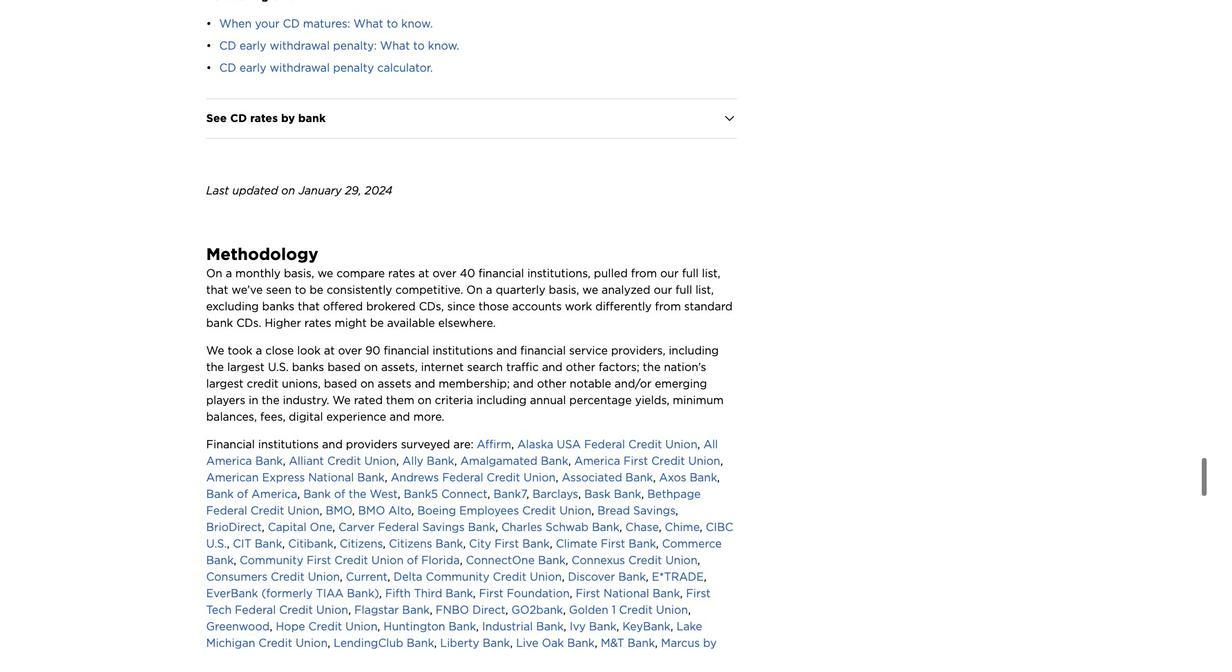 Task type: vqa. For each thing, say whether or not it's contained in the screenshot.
Boeing
yes



Task type: locate. For each thing, give the bounding box(es) containing it.
0 horizontal spatial over
[[338, 345, 362, 358]]

what up calculator.
[[380, 39, 410, 52]]

excluding
[[206, 300, 259, 313]]

institutions up alliant on the left bottom of page
[[258, 438, 319, 452]]

credit up axos
[[651, 455, 685, 468]]

1 vertical spatial a
[[486, 284, 492, 297]]

1 horizontal spatial over
[[433, 267, 457, 280]]

bank down 'america first credit union' link
[[625, 472, 653, 485]]

alaska
[[517, 438, 553, 452]]

withdrawal down the when your cd matures: what to know.
[[270, 39, 330, 52]]

banks down "seen"
[[262, 300, 294, 313]]

greenwood link
[[206, 621, 270, 634]]

bask
[[584, 488, 610, 501]]

1 horizontal spatial we
[[582, 284, 598, 297]]

banks down look at the bottom of the page
[[292, 361, 324, 374]]

1 vertical spatial largest
[[206, 378, 243, 391]]

bank inside the on a monthly basis, we compare rates at over 40 financial institutions, pulled from our full list, that we've seen to be consistently competitive. on a quarterly basis, we analyzed our full list, excluding banks that offered brokered cds, since those accounts work differently from standard bank cds. higher rates might be available elsewhere.
[[206, 317, 233, 330]]

union
[[665, 438, 697, 452], [364, 455, 396, 468], [688, 455, 720, 468], [524, 472, 556, 485], [287, 505, 320, 518], [559, 505, 591, 518], [371, 555, 404, 568], [665, 555, 697, 568], [308, 571, 340, 584], [530, 571, 562, 584], [316, 604, 348, 617], [656, 604, 688, 617], [345, 621, 377, 634], [296, 637, 328, 650]]

at up competitive.
[[418, 267, 429, 280]]

from
[[631, 267, 657, 280], [655, 300, 681, 313]]

delta community credit union link
[[393, 571, 562, 584]]

credit inside , bmo , bmo alto , boeing employees credit union , bread savings , briodirect , capital one , carver federal savings bank , charles schwab bank , chase , chime ,
[[522, 505, 556, 518]]

1 horizontal spatial basis,
[[549, 284, 579, 297]]

what up penalty:
[[354, 17, 383, 30]]

the
[[206, 361, 224, 374], [643, 361, 661, 374], [262, 394, 279, 407], [349, 488, 366, 501]]

, flagstar bank , fnbo direct , go2bank , golden 1 credit union , greenwood , hope credit union , huntington bank , industrial bank , ivy bank , keybank ,
[[206, 604, 694, 634]]

industrial
[[482, 621, 533, 634]]

bank up 'express'
[[255, 455, 283, 468]]

we've
[[232, 284, 263, 297]]

discover
[[568, 571, 615, 584]]

0 vertical spatial know.
[[401, 17, 433, 30]]

bank inside 'dropdown button'
[[298, 112, 326, 125]]

0 horizontal spatial rates
[[250, 112, 278, 125]]

union up schwab
[[559, 505, 591, 518]]

know. for when your cd matures: what to know.
[[401, 17, 433, 30]]

federal up greenwood
[[235, 604, 276, 617]]

over left the '90'
[[338, 345, 362, 358]]

credit up 'america first credit union' link
[[628, 438, 662, 452]]

over
[[433, 267, 457, 280], [338, 345, 362, 358]]

citizens bank link
[[389, 538, 463, 551]]

based
[[327, 361, 361, 374], [324, 378, 357, 391]]

2 horizontal spatial of
[[407, 555, 418, 568]]

0 vertical spatial bank
[[298, 112, 326, 125]]

0 vertical spatial withdrawal
[[270, 39, 330, 52]]

1 vertical spatial that
[[298, 300, 320, 313]]

1 horizontal spatial bank
[[298, 112, 326, 125]]

might
[[335, 317, 367, 330]]

more.
[[413, 411, 444, 424]]

city
[[469, 538, 491, 551]]

union up 'capital one' link
[[287, 505, 320, 518]]

banks inside we took a close look at over 90 financial institutions and financial service providers, including the largest u.s. banks based on assets, internet search traffic and other factors; the nation's largest credit unions, based on assets and membership; and other notable and/or emerging players in the industry. we rated them on criteria including annual percentage yields, minimum balances, fees, digital experience and more.
[[292, 361, 324, 374]]

connexus
[[572, 555, 625, 568]]

including up nation's on the right bottom of page
[[669, 345, 719, 358]]

0 horizontal spatial that
[[206, 284, 228, 297]]

0 vertical spatial basis,
[[284, 267, 314, 280]]

u.s. down briodirect link on the left
[[206, 538, 227, 551]]

0 vertical spatial from
[[631, 267, 657, 280]]

0 vertical spatial we
[[318, 267, 333, 280]]

union up tiaa
[[308, 571, 340, 584]]

0 vertical spatial a
[[226, 267, 232, 280]]

a up we've
[[226, 267, 232, 280]]

0 horizontal spatial u.s.
[[206, 538, 227, 551]]

alaska usa federal credit union link
[[517, 438, 697, 452]]

1 horizontal spatial rates
[[304, 317, 331, 330]]

union down tiaa
[[316, 604, 348, 617]]

0 vertical spatial what
[[354, 17, 383, 30]]

from left standard
[[655, 300, 681, 313]]

federal
[[584, 438, 625, 452], [442, 472, 483, 485], [206, 505, 247, 518], [378, 521, 419, 534], [235, 604, 276, 617]]

0 horizontal spatial community
[[240, 555, 303, 568]]

first up connectone
[[494, 538, 519, 551]]

0 vertical spatial national
[[308, 472, 354, 485]]

0 vertical spatial early
[[240, 39, 266, 52]]

our right pulled
[[660, 267, 679, 280]]

2 vertical spatial rates
[[304, 317, 331, 330]]

0 vertical spatial over
[[433, 267, 457, 280]]

and down 'traffic'
[[513, 378, 534, 391]]

1 vertical spatial other
[[537, 378, 566, 391]]

0 vertical spatial u.s.
[[268, 361, 289, 374]]

1 vertical spatial full
[[675, 284, 692, 297]]

0 horizontal spatial to
[[295, 284, 306, 297]]

cd early withdrawal penalty: what to know. link
[[219, 39, 459, 52]]

rated
[[354, 394, 383, 407]]

america down financial
[[206, 455, 252, 468]]

list,
[[702, 267, 720, 280], [695, 284, 714, 297]]

offered
[[323, 300, 363, 313]]

union down hope credit union link
[[296, 637, 328, 650]]

differently
[[595, 300, 652, 313]]

keybank link
[[623, 621, 670, 634]]

rates inside 'dropdown button'
[[250, 112, 278, 125]]

to for cd early withdrawal penalty: what to know.
[[413, 39, 425, 52]]

1 vertical spatial including
[[476, 394, 527, 407]]

first down citibank link
[[307, 555, 331, 568]]

0 horizontal spatial institutions
[[258, 438, 319, 452]]

1 horizontal spatial bmo
[[358, 505, 385, 518]]

0 vertical spatial rates
[[250, 112, 278, 125]]

federal inside first tech federal credit union
[[235, 604, 276, 617]]

the up bmo link
[[349, 488, 366, 501]]

chase
[[625, 521, 659, 534]]

credit inside lake michigan credit union
[[259, 637, 292, 650]]

credit down tiaa
[[308, 621, 342, 634]]

0 horizontal spatial including
[[476, 394, 527, 407]]

took
[[228, 345, 252, 358]]

union down flagstar on the left bottom of page
[[345, 621, 377, 634]]

our right the analyzed
[[654, 284, 672, 297]]

29,
[[345, 184, 361, 197]]

2 bmo from the left
[[358, 505, 385, 518]]

that
[[206, 284, 228, 297], [298, 300, 320, 313]]

bank up climate first bank link
[[592, 521, 619, 534]]

from up the analyzed
[[631, 267, 657, 280]]

0 vertical spatial we
[[206, 345, 224, 358]]

of up delta
[[407, 555, 418, 568]]

1 horizontal spatial including
[[669, 345, 719, 358]]

look
[[297, 345, 321, 358]]

basis, down institutions,
[[549, 284, 579, 297]]

0 vertical spatial including
[[669, 345, 719, 358]]

bask bank link
[[584, 488, 641, 501]]

early
[[240, 39, 266, 52], [240, 61, 266, 74]]

elsewhere.
[[438, 317, 496, 330]]

1 citizens from the left
[[340, 538, 383, 551]]

the inside , alliant credit union , ally bank , amalgamated bank , america first credit union , american express national bank , andrews federal credit union , associated bank , axos bank , bank of america , bank of the west , bank5 connect , bank7 , barclays , bask bank ,
[[349, 488, 366, 501]]

2 horizontal spatial a
[[486, 284, 492, 297]]

bank of the west link
[[303, 488, 398, 501]]

union up foundation
[[530, 571, 562, 584]]

fifth third bank link
[[385, 588, 473, 601]]

we
[[206, 345, 224, 358], [333, 394, 351, 407]]

direct
[[472, 604, 505, 617]]

credit down everbank (formerly tiaa bank) link
[[279, 604, 313, 617]]

discover bank link
[[568, 571, 646, 584]]

largest down took
[[227, 361, 265, 374]]

what for matures:
[[354, 17, 383, 30]]

digital
[[289, 411, 323, 424]]

federal up the associated bank link
[[584, 438, 625, 452]]

0 horizontal spatial national
[[308, 472, 354, 485]]

credit down the chase
[[628, 555, 662, 568]]

1 vertical spatial savings
[[422, 521, 465, 534]]

1 vertical spatial banks
[[292, 361, 324, 374]]

0 horizontal spatial of
[[237, 488, 248, 501]]

1 vertical spatial on
[[466, 284, 483, 297]]

rates up look at the bottom of the page
[[304, 317, 331, 330]]

federal up "connect"
[[442, 472, 483, 485]]

bank down american express national bank 'link'
[[303, 488, 331, 501]]

1 vertical spatial what
[[380, 39, 410, 52]]

union inside first tech federal credit union
[[316, 604, 348, 617]]

1 vertical spatial we
[[582, 284, 598, 297]]

1 vertical spatial know.
[[428, 39, 459, 52]]

bank up consumers
[[206, 555, 234, 568]]

bank inside all america bank
[[255, 455, 283, 468]]

of up bmo link
[[334, 488, 345, 501]]

credit inside bethpage federal credit union
[[250, 505, 284, 518]]

america first credit union link
[[574, 455, 720, 468]]

savings up the chase
[[633, 505, 676, 518]]

1 bmo from the left
[[326, 505, 352, 518]]

national inside , alliant credit union , ally bank , amalgamated bank , america first credit union , american express national bank , andrews federal credit union , associated bank , axos bank , bank of america , bank of the west , bank5 connect , bank7 , barclays , bask bank ,
[[308, 472, 354, 485]]

1 vertical spatial early
[[240, 61, 266, 74]]

0 vertical spatial our
[[660, 267, 679, 280]]

1 vertical spatial list,
[[695, 284, 714, 297]]

0 horizontal spatial on
[[206, 267, 222, 280]]

financial up 'traffic'
[[520, 345, 566, 358]]

1 vertical spatial national
[[604, 588, 649, 601]]

1 horizontal spatial u.s.
[[268, 361, 289, 374]]

2 withdrawal from the top
[[270, 61, 330, 74]]

savings up , cit bank , citibank , citizens , citizens bank , city first bank , climate first bank ,
[[422, 521, 465, 534]]

we left took
[[206, 345, 224, 358]]

basis, up "seen"
[[284, 267, 314, 280]]

rates left the 'by'
[[250, 112, 278, 125]]

foundation
[[507, 588, 570, 601]]

0 vertical spatial on
[[206, 267, 222, 280]]

1 vertical spatial u.s.
[[206, 538, 227, 551]]

ally
[[402, 455, 423, 468]]

on left the january
[[281, 184, 295, 197]]

0 vertical spatial be
[[310, 284, 323, 297]]

briodirect link
[[206, 521, 262, 534]]

withdrawal for penalty:
[[270, 39, 330, 52]]

1
[[612, 604, 616, 617]]

0 horizontal spatial at
[[324, 345, 335, 358]]

0 vertical spatial community
[[240, 555, 303, 568]]

providers
[[346, 438, 398, 452]]

1 vertical spatial based
[[324, 378, 357, 391]]

1 horizontal spatial at
[[418, 267, 429, 280]]

federal inside , alliant credit union , ally bank , amalgamated bank , america first credit union , american express national bank , andrews federal credit union , associated bank , axos bank , bank of america , bank of the west , bank5 connect , bank7 , barclays , bask bank ,
[[442, 472, 483, 485]]

your
[[255, 17, 280, 30]]

institutions inside we took a close look at over 90 financial institutions and financial service providers, including the largest u.s. banks based on assets, internet search traffic and other factors; the nation's largest credit unions, based on assets and membership; and other notable and/or emerging players in the industry. we rated them on criteria including annual percentage yields, minimum balances, fees, digital experience and more.
[[433, 345, 493, 358]]

connexus credit union link
[[572, 555, 697, 568]]

schwab
[[546, 521, 589, 534]]

0 horizontal spatial bank
[[206, 317, 233, 330]]

1 vertical spatial community
[[426, 571, 489, 584]]

first up golden
[[576, 588, 600, 601]]

penalty:
[[333, 39, 377, 52]]

including down membership;
[[476, 394, 527, 407]]

and up "alliant credit union" link on the bottom of page
[[322, 438, 343, 452]]

express
[[262, 472, 305, 485]]

bank right the 'by'
[[298, 112, 326, 125]]

citizens down carver
[[340, 538, 383, 551]]

everbank
[[206, 588, 258, 601]]

commerce bank
[[206, 538, 725, 568]]

u.s. inside we took a close look at over 90 financial institutions and financial service providers, including the largest u.s. banks based on assets, internet search traffic and other factors; the nation's largest credit unions, based on assets and membership; and other notable and/or emerging players in the industry. we rated them on criteria including annual percentage yields, minimum balances, fees, digital experience and more.
[[268, 361, 289, 374]]

largest
[[227, 361, 265, 374], [206, 378, 243, 391]]

credit up (formerly
[[271, 571, 305, 584]]

0 horizontal spatial basis,
[[284, 267, 314, 280]]

fnbo direct link
[[436, 604, 505, 617]]

america up associated at the bottom of page
[[574, 455, 620, 468]]

alto
[[388, 505, 411, 518]]

0 vertical spatial to
[[387, 17, 398, 30]]

1 horizontal spatial to
[[387, 17, 398, 30]]

union inside lake michigan credit union
[[296, 637, 328, 650]]

that up excluding
[[206, 284, 228, 297]]

2 early from the top
[[240, 61, 266, 74]]

on up excluding
[[206, 267, 222, 280]]

at inside the on a monthly basis, we compare rates at over 40 financial institutions, pulled from our full list, that we've seen to be consistently competitive. on a quarterly basis, we analyzed our full list, excluding banks that offered brokered cds, since those accounts work differently from standard bank cds. higher rates might be available elsewhere.
[[418, 267, 429, 280]]

, community first credit union of florida , connectone bank , connexus credit union , consumers credit union , current , delta community credit union , discover bank , e*trade , everbank (formerly tiaa bank) , fifth third bank , first foundation , first national bank ,
[[206, 555, 710, 601]]

e*trade
[[652, 571, 704, 584]]

charles
[[501, 521, 542, 534]]

0 vertical spatial list,
[[702, 267, 720, 280]]

america
[[206, 455, 252, 468], [574, 455, 620, 468], [251, 488, 297, 501]]

first tech federal credit union link
[[206, 588, 714, 617]]

0 horizontal spatial bmo
[[326, 505, 352, 518]]

0 horizontal spatial we
[[206, 345, 224, 358]]

union inside , bmo , bmo alto , boeing employees credit union , bread savings , briodirect , capital one , carver federal savings bank , charles schwab bank , chase , chime ,
[[559, 505, 591, 518]]

a right took
[[256, 345, 262, 358]]

full
[[682, 267, 699, 280], [675, 284, 692, 297]]

be up offered
[[310, 284, 323, 297]]

1 horizontal spatial national
[[604, 588, 649, 601]]

federal down alto
[[378, 521, 419, 534]]

2 vertical spatial to
[[295, 284, 306, 297]]

industrial bank link
[[482, 621, 564, 634]]

savings
[[633, 505, 676, 518], [422, 521, 465, 534]]

compare
[[337, 267, 385, 280]]

that up higher
[[298, 300, 320, 313]]

0 vertical spatial at
[[418, 267, 429, 280]]

community down florida
[[426, 571, 489, 584]]

1 horizontal spatial community
[[426, 571, 489, 584]]

2 vertical spatial a
[[256, 345, 262, 358]]

first down the e*trade "link"
[[686, 588, 711, 601]]

1 horizontal spatial that
[[298, 300, 320, 313]]

cd
[[283, 17, 300, 30], [219, 39, 236, 52], [219, 61, 236, 74], [230, 112, 247, 125]]

charles schwab bank link
[[501, 521, 619, 534]]

at right look at the bottom of the page
[[324, 345, 335, 358]]

1 horizontal spatial a
[[256, 345, 262, 358]]

community first credit union of florida link
[[240, 555, 460, 568]]

barclays link
[[532, 488, 578, 501]]

see cd rates by bank button
[[206, 99, 737, 138]]

1 horizontal spatial savings
[[633, 505, 676, 518]]

union up lake in the right of the page
[[656, 604, 688, 617]]

national up golden 1 credit union link
[[604, 588, 649, 601]]

1 vertical spatial be
[[370, 317, 384, 330]]

1 withdrawal from the top
[[270, 39, 330, 52]]

cit bank link
[[233, 538, 282, 551]]

credit down providers
[[327, 455, 361, 468]]

service
[[569, 345, 608, 358]]

1 horizontal spatial institutions
[[433, 345, 493, 358]]

andrews
[[391, 472, 439, 485]]

we up 'experience'
[[333, 394, 351, 407]]

to
[[387, 17, 398, 30], [413, 39, 425, 52], [295, 284, 306, 297]]

of
[[237, 488, 248, 501], [334, 488, 345, 501], [407, 555, 418, 568]]

florida
[[421, 555, 460, 568]]

0 horizontal spatial citizens
[[340, 538, 383, 551]]

carver federal savings bank link
[[338, 521, 495, 534]]

fnbo
[[436, 604, 469, 617]]

1 vertical spatial institutions
[[258, 438, 319, 452]]

1 early from the top
[[240, 39, 266, 52]]

credit down the hope
[[259, 637, 292, 650]]

bank)
[[347, 588, 379, 601]]

america inside all america bank
[[206, 455, 252, 468]]

first down alaska usa federal credit union link
[[623, 455, 648, 468]]

higher
[[265, 317, 301, 330]]

1 vertical spatial at
[[324, 345, 335, 358]]

1 vertical spatial to
[[413, 39, 425, 52]]

1 vertical spatial bank
[[206, 317, 233, 330]]

institutions up internet
[[433, 345, 493, 358]]

1 vertical spatial withdrawal
[[270, 61, 330, 74]]

tiaa
[[316, 588, 344, 601]]

michigan
[[206, 637, 255, 650]]



Task type: describe. For each thing, give the bounding box(es) containing it.
0 vertical spatial based
[[327, 361, 361, 374]]

one
[[310, 521, 332, 534]]

40
[[460, 267, 475, 280]]

hope credit union link
[[276, 621, 377, 634]]

bank up huntington
[[402, 604, 430, 617]]

affirm
[[477, 438, 511, 452]]

bmo alto link
[[358, 505, 411, 518]]

bank down 1
[[589, 621, 616, 634]]

union left all
[[665, 438, 697, 452]]

over inside the on a monthly basis, we compare rates at over 40 financial institutions, pulled from our full list, that we've seen to be consistently competitive. on a quarterly basis, we analyzed our full list, excluding banks that offered brokered cds, since those accounts work differently from standard bank cds. higher rates might be available elsewhere.
[[433, 267, 457, 280]]

boeing employees credit union link
[[417, 505, 591, 518]]

bank right axos
[[690, 472, 717, 485]]

everbank (formerly tiaa bank) link
[[206, 588, 379, 601]]

1 vertical spatial from
[[655, 300, 681, 313]]

bank7 link
[[493, 488, 526, 501]]

bank5
[[404, 488, 438, 501]]

last updated on january 29, 2024
[[206, 184, 392, 197]]

first inside first tech federal credit union
[[686, 588, 711, 601]]

financial
[[206, 438, 255, 452]]

union up e*trade at the right of page
[[665, 555, 697, 568]]

industry.
[[283, 394, 329, 407]]

first foundation link
[[479, 588, 570, 601]]

bank down charles
[[522, 538, 550, 551]]

to inside the on a monthly basis, we compare rates at over 40 financial institutions, pulled from our full list, that we've seen to be consistently competitive. on a quarterly basis, we analyzed our full list, excluding banks that offered brokered cds, since those accounts work differently from standard bank cds. higher rates might be available elsewhere.
[[295, 284, 306, 297]]

citizens link
[[340, 538, 383, 551]]

bank down fnbo direct link
[[449, 621, 476, 634]]

1 horizontal spatial on
[[466, 284, 483, 297]]

penalty
[[333, 61, 374, 74]]

over inside we took a close look at over 90 financial institutions and financial service providers, including the largest u.s. banks based on assets, internet search traffic and other factors; the nation's largest credit unions, based on assets and membership; and other notable and/or emerging players in the industry. we rated them on criteria including annual percentage yields, minimum balances, fees, digital experience and more.
[[338, 345, 362, 358]]

cd early withdrawal penalty: what to know.
[[219, 39, 459, 52]]

golden 1 credit union link
[[569, 604, 688, 617]]

a inside we took a close look at over 90 financial institutions and financial service providers, including the largest u.s. banks based on assets, internet search traffic and other factors; the nation's largest credit unions, based on assets and membership; and other notable and/or emerging players in the industry. we rated them on criteria including annual percentage yields, minimum balances, fees, digital experience and more.
[[256, 345, 262, 358]]

bank down capital
[[255, 538, 282, 551]]

1 vertical spatial basis,
[[549, 284, 579, 297]]

at inside we took a close look at over 90 financial institutions and financial service providers, including the largest u.s. banks based on assets, internet search traffic and other factors; the nation's largest credit unions, based on assets and membership; and other notable and/or emerging players in the industry. we rated them on criteria including annual percentage yields, minimum balances, fees, digital experience and more.
[[324, 345, 335, 358]]

1 horizontal spatial be
[[370, 317, 384, 330]]

search
[[467, 361, 503, 374]]

cibc u.s. link
[[206, 521, 737, 551]]

american
[[206, 472, 259, 485]]

banks inside the on a monthly basis, we compare rates at over 40 financial institutions, pulled from our full list, that we've seen to be consistently competitive. on a quarterly basis, we analyzed our full list, excluding banks that offered brokered cds, since those accounts work differently from standard bank cds. higher rates might be available elsewhere.
[[262, 300, 294, 313]]

of inside ', community first credit union of florida , connectone bank , connexus credit union , consumers credit union , current , delta community credit union , discover bank , e*trade , everbank (formerly tiaa bank) , fifth third bank , first foundation , first national bank ,'
[[407, 555, 418, 568]]

connectone bank link
[[466, 555, 566, 568]]

union inside bethpage federal credit union
[[287, 505, 320, 518]]

0 vertical spatial savings
[[633, 505, 676, 518]]

, bmo , bmo alto , boeing employees credit union , bread savings , briodirect , capital one , carver federal savings bank , charles schwab bank , chase , chime ,
[[206, 505, 706, 534]]

credit down amalgamated
[[487, 472, 520, 485]]

financial up assets,
[[384, 345, 429, 358]]

bank down the e*trade "link"
[[653, 588, 680, 601]]

capital one link
[[268, 521, 332, 534]]

associated
[[562, 472, 622, 485]]

1 vertical spatial our
[[654, 284, 672, 297]]

delta
[[393, 571, 422, 584]]

all america bank
[[206, 438, 721, 468]]

union up delta
[[371, 555, 404, 568]]

consumers credit union link
[[206, 571, 340, 584]]

bank down chase link
[[629, 538, 656, 551]]

on up rated
[[360, 378, 374, 391]]

0 horizontal spatial we
[[318, 267, 333, 280]]

federal inside , bmo , bmo alto , boeing employees credit union , bread savings , briodirect , capital one , carver federal savings bank , charles schwab bank , chase , chime ,
[[378, 521, 419, 534]]

and/or
[[615, 378, 651, 391]]

by
[[281, 112, 295, 125]]

first inside , alliant credit union , ally bank , amalgamated bank , america first credit union , american express national bank , andrews federal credit union , associated bank , axos bank , bank of america , bank of the west , bank5 connect , bank7 , barclays , bask bank ,
[[623, 455, 648, 468]]

financial inside the on a monthly basis, we compare rates at over 40 financial institutions, pulled from our full list, that we've seen to be consistently competitive. on a quarterly basis, we analyzed our full list, excluding banks that offered brokered cds, since those accounts work differently from standard bank cds. higher rates might be available elsewhere.
[[478, 267, 524, 280]]

commerce bank link
[[206, 538, 725, 568]]

alliant
[[289, 455, 324, 468]]

bank7
[[493, 488, 526, 501]]

credit down citizens 'link'
[[334, 555, 368, 568]]

internet
[[421, 361, 464, 374]]

and down internet
[[415, 378, 435, 391]]

0 horizontal spatial a
[[226, 267, 232, 280]]

withdrawal for penalty
[[270, 61, 330, 74]]

national inside ', community first credit union of florida , connectone bank , connexus credit union , consumers credit union , current , delta community credit union , discover bank , e*trade , everbank (formerly tiaa bank) , fifth third bank , first foundation , first national bank ,'
[[604, 588, 649, 601]]

lake michigan credit union link
[[206, 621, 706, 650]]

brokered
[[366, 300, 416, 313]]

know. for cd early withdrawal penalty: what to know.
[[428, 39, 459, 52]]

notable
[[570, 378, 611, 391]]

ivy
[[570, 621, 586, 634]]

2024
[[365, 184, 392, 197]]

monthly
[[235, 267, 281, 280]]

cit
[[233, 538, 251, 551]]

the up "players" in the bottom of the page
[[206, 361, 224, 374]]

providers,
[[611, 345, 665, 358]]

close
[[265, 345, 294, 358]]

credit down first national bank link
[[619, 604, 653, 617]]

bank up bread savings link
[[614, 488, 641, 501]]

union down providers
[[364, 455, 396, 468]]

current link
[[346, 571, 387, 584]]

the down providers,
[[643, 361, 661, 374]]

bank up florida
[[436, 538, 463, 551]]

bank inside commerce bank
[[206, 555, 234, 568]]

0 vertical spatial other
[[566, 361, 595, 374]]

capital
[[268, 521, 306, 534]]

minimum
[[673, 394, 724, 407]]

all america bank link
[[206, 438, 721, 468]]

amalgamated bank link
[[460, 455, 568, 468]]

credit down connectone bank link
[[493, 571, 526, 584]]

andrews federal credit union link
[[391, 472, 556, 485]]

union down all
[[688, 455, 720, 468]]

matures:
[[303, 17, 350, 30]]

available
[[387, 317, 435, 330]]

early for cd early withdrawal penalty calculator.
[[240, 61, 266, 74]]

credit inside first tech federal credit union
[[279, 604, 313, 617]]

bank up fnbo
[[446, 588, 473, 601]]

bank down usa
[[541, 455, 568, 468]]

u.s. inside cibc u.s.
[[206, 538, 227, 551]]

, cit bank , citibank , citizens , citizens bank , city first bank , climate first bank ,
[[227, 538, 662, 551]]

0 vertical spatial largest
[[227, 361, 265, 374]]

union up barclays link
[[524, 472, 556, 485]]

connectone
[[466, 555, 535, 568]]

hope
[[276, 621, 305, 634]]

surveyed
[[401, 438, 450, 452]]

axos bank link
[[659, 472, 717, 485]]

unions,
[[282, 378, 321, 391]]

2 citizens from the left
[[389, 538, 432, 551]]

institutions,
[[527, 267, 591, 280]]

pulled
[[594, 267, 628, 280]]

citibank link
[[288, 538, 334, 551]]

bank up west
[[357, 472, 385, 485]]

first up direct
[[479, 588, 504, 601]]

axos
[[659, 472, 686, 485]]

bank down go2bank link
[[536, 621, 564, 634]]

updated
[[232, 184, 278, 197]]

bank up the city on the bottom
[[468, 521, 495, 534]]

emerging
[[655, 378, 707, 391]]

balances,
[[206, 411, 257, 424]]

america down 'express'
[[251, 488, 297, 501]]

credit
[[247, 378, 279, 391]]

federal inside bethpage federal credit union
[[206, 505, 247, 518]]

west
[[370, 488, 398, 501]]

cd inside 'dropdown button'
[[230, 112, 247, 125]]

those
[[478, 300, 509, 313]]

alliant credit union link
[[289, 455, 396, 468]]

go2bank link
[[511, 604, 563, 617]]

percentage
[[569, 394, 632, 407]]

go2bank
[[511, 604, 563, 617]]

and down them
[[390, 411, 410, 424]]

cd early withdrawal penalty calculator.
[[219, 61, 433, 74]]

competitive.
[[395, 284, 463, 297]]

membership;
[[439, 378, 510, 391]]

bank down financial institutions and providers surveyed are: affirm , alaska usa federal credit union ,
[[427, 455, 454, 468]]

1 horizontal spatial we
[[333, 394, 351, 407]]

and up 'traffic'
[[496, 345, 517, 358]]

1 horizontal spatial of
[[334, 488, 345, 501]]

to for when your cd matures: what to know.
[[387, 17, 398, 30]]

0 vertical spatial full
[[682, 267, 699, 280]]

and right 'traffic'
[[542, 361, 563, 374]]

what for penalty:
[[380, 39, 410, 52]]

bank down connexus credit union link
[[618, 571, 646, 584]]

bank down climate
[[538, 555, 566, 568]]

bank down "american" in the bottom left of the page
[[206, 488, 234, 501]]

0 horizontal spatial be
[[310, 284, 323, 297]]

lake michigan credit union
[[206, 621, 706, 650]]

chime link
[[665, 521, 700, 534]]

on down the '90'
[[364, 361, 378, 374]]

them
[[386, 394, 414, 407]]

factors;
[[599, 361, 639, 374]]

third
[[414, 588, 442, 601]]

carver
[[338, 521, 375, 534]]

1 vertical spatial rates
[[388, 267, 415, 280]]

first up connexus
[[601, 538, 625, 551]]

greenwood
[[206, 621, 270, 634]]

the up fees,
[[262, 394, 279, 407]]

work
[[565, 300, 592, 313]]

early for cd early withdrawal penalty: what to know.
[[240, 39, 266, 52]]

on up the more.
[[418, 394, 432, 407]]



